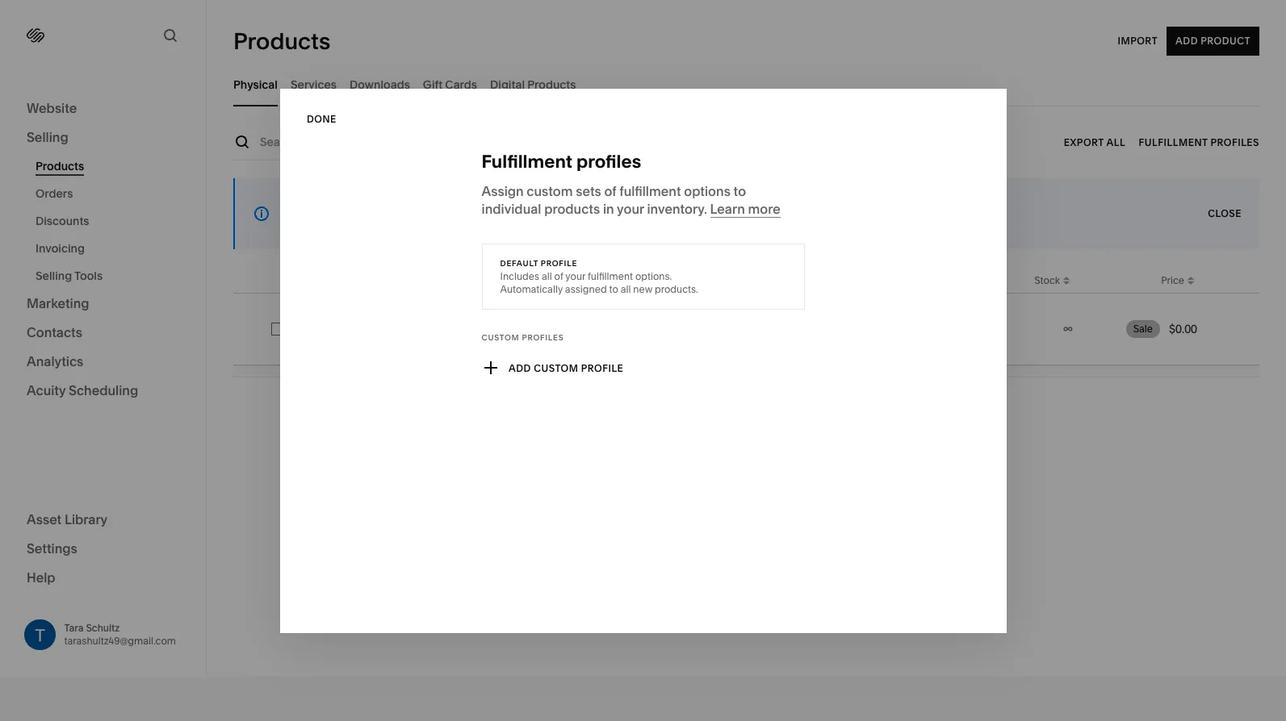 Task type: describe. For each thing, give the bounding box(es) containing it.
price
[[1161, 274, 1185, 286]]

add for add custom profile
[[508, 362, 531, 374]]

done button
[[306, 105, 336, 134]]

custom inside the add custom profile button
[[533, 362, 578, 374]]

0 vertical spatial all
[[542, 270, 552, 282]]

in
[[603, 201, 614, 217]]

1 vertical spatial new
[[468, 692, 491, 707]]

website
[[27, 100, 77, 116]]

individual
[[482, 201, 541, 217]]

custom profiles
[[482, 333, 564, 342]]

directly
[[696, 216, 736, 230]]

product up order
[[365, 198, 408, 212]]

for
[[282, 692, 299, 707]]

export all button
[[1064, 128, 1126, 157]]

settings
[[27, 541, 77, 557]]

fulfillment inside default profile includes all of your fulfillment options. automatically assigned to all new products.
[[588, 270, 633, 282]]

0 vertical spatial ons
[[545, 198, 564, 212]]

product right products
[[603, 216, 646, 230]]

cards
[[445, 77, 477, 92]]

settings link
[[27, 540, 179, 559]]

average
[[337, 216, 381, 230]]

1 horizontal spatial with
[[578, 216, 601, 230]]

add product button
[[1167, 27, 1260, 56]]

checkout.
[[707, 692, 759, 707]]

20%
[[405, 692, 428, 707]]

for a limited time, take 20% off any new website plan. use code w12ctake20 at checkout. expires 12/8/2023. offer terms.
[[282, 692, 925, 707]]

invoicing link
[[36, 235, 188, 262]]

acuity scheduling link
[[27, 382, 179, 401]]

default
[[500, 259, 538, 268]]

add custom profile
[[508, 362, 623, 374]]

fulfillment profiles
[[1139, 136, 1260, 148]]

acuity
[[27, 383, 66, 399]]

terms.
[[891, 692, 925, 707]]

use
[[567, 692, 587, 707]]

to inside default profile includes all of your fulfillment options. automatically assigned to all new products.
[[609, 283, 618, 295]]

of inside assign custom sets of fulfillment options to individual products in your inventory.
[[604, 183, 617, 199]]

invoicing
[[36, 241, 85, 256]]

library
[[65, 512, 108, 528]]

on
[[738, 216, 752, 230]]

fulfillment inside assign custom sets of fulfillment options to individual products in your inventory.
[[620, 183, 681, 199]]

selling for selling
[[27, 129, 68, 145]]

add for add product
[[1176, 35, 1198, 47]]

export
[[1064, 136, 1104, 148]]

a
[[302, 692, 308, 707]]

website
[[493, 692, 535, 707]]

downloads
[[350, 77, 410, 92]]

time,
[[351, 692, 377, 707]]

12/8/2023.
[[804, 692, 860, 707]]

assigned
[[565, 283, 607, 295]]

add custom profile button
[[482, 353, 623, 389]]

learn more
[[710, 201, 781, 217]]

schultz
[[86, 622, 120, 634]]

of inside default profile includes all of your fulfillment options. automatically assigned to all new products.
[[554, 270, 563, 282]]

physical
[[233, 77, 278, 92]]

products
[[544, 201, 600, 217]]

tara schultz tarashultz49@gmail.com
[[64, 622, 176, 647]]

your inside default profile includes all of your fulfillment options. automatically assigned to all new products.
[[565, 270, 586, 282]]

page.
[[820, 216, 850, 230]]

assign custom sets of fulfillment options to individual products in your inventory.
[[482, 183, 746, 217]]

0 vertical spatial custom
[[482, 333, 520, 342]]

import button
[[1118, 27, 1158, 56]]

your inside assign custom sets of fulfillment options to individual products in your inventory.
[[617, 201, 644, 217]]

fulfillment for fulfillment profiles
[[1139, 136, 1208, 148]]

pages
[[411, 198, 445, 212]]

discounts link
[[36, 208, 188, 235]]

customers
[[519, 216, 576, 230]]

values
[[415, 216, 449, 230]]

2 vertical spatial products
[[36, 159, 84, 174]]

close
[[1208, 208, 1242, 220]]

digital products button
[[490, 62, 576, 107]]

off
[[431, 692, 444, 707]]

done
[[306, 113, 336, 125]]

selling for selling tools
[[36, 269, 72, 283]]

the
[[755, 216, 772, 230]]

add product
[[1176, 35, 1251, 47]]

offer
[[862, 692, 889, 707]]

options.
[[635, 270, 672, 282]]

$0.00
[[1169, 322, 1198, 337]]

analytics link
[[27, 353, 179, 372]]

any
[[447, 692, 466, 707]]

selling tools
[[36, 269, 103, 283]]

enhance
[[288, 198, 336, 212]]

code
[[590, 692, 617, 707]]

help
[[27, 570, 55, 586]]

profiles for fulfillment profiles
[[1211, 136, 1260, 148]]

tarashultz49@gmail.com
[[64, 635, 176, 647]]

assign
[[482, 183, 524, 199]]

upselling
[[467, 216, 516, 230]]

1 horizontal spatial add-
[[648, 216, 674, 230]]

analytics
[[27, 354, 83, 370]]

custom
[[527, 183, 573, 199]]

1 vertical spatial all
[[621, 283, 631, 295]]

learn more link
[[710, 201, 781, 218]]

increase
[[288, 216, 334, 230]]

fulfillment profiles button
[[1139, 128, 1260, 157]]

contacts link
[[27, 324, 179, 343]]



Task type: locate. For each thing, give the bounding box(es) containing it.
tab list
[[233, 62, 1260, 107]]

1 horizontal spatial custom
[[533, 362, 578, 374]]

0 horizontal spatial fulfillment
[[482, 151, 573, 172]]

digital products
[[490, 77, 576, 92]]

your up assigned
[[565, 270, 586, 282]]

products inside button
[[528, 77, 576, 92]]

all
[[542, 270, 552, 282], [621, 283, 631, 295]]

1 vertical spatial with
[[578, 216, 601, 230]]

1 horizontal spatial fulfillment
[[1139, 136, 1208, 148]]

gift cards
[[423, 77, 477, 92]]

ons up customers
[[545, 198, 564, 212]]

profile up assigned
[[541, 259, 577, 268]]

custom down the automatically
[[482, 333, 520, 342]]

0 horizontal spatial all
[[542, 270, 552, 282]]

0 vertical spatial add-
[[519, 198, 545, 212]]

add- up customers
[[519, 198, 545, 212]]

1 vertical spatial add-
[[648, 216, 674, 230]]

1 vertical spatial fulfillment
[[482, 151, 573, 172]]

to right assigned
[[609, 283, 618, 295]]

0 horizontal spatial new
[[468, 692, 491, 707]]

automatically
[[500, 283, 563, 295]]

gift
[[423, 77, 443, 92]]

profile inside button
[[581, 362, 623, 374]]

visibility
[[795, 274, 833, 286]]

take
[[380, 692, 402, 707]]

1 horizontal spatial to
[[734, 183, 746, 199]]

add- up options.
[[648, 216, 674, 230]]

1 vertical spatial selling
[[36, 269, 72, 283]]

all right assigned
[[621, 283, 631, 295]]

1 horizontal spatial of
[[604, 183, 617, 199]]

1 vertical spatial custom
[[533, 362, 578, 374]]

1 horizontal spatial profiles
[[1211, 136, 1260, 148]]

profile inside default profile includes all of your fulfillment options. automatically assigned to all new products.
[[541, 259, 577, 268]]

profiles for custom profiles
[[522, 333, 564, 342]]

0 vertical spatial profile
[[541, 259, 577, 268]]

0 horizontal spatial to
[[609, 283, 618, 295]]

1 horizontal spatial products
[[233, 27, 331, 55]]

0 horizontal spatial add
[[508, 362, 531, 374]]

asset
[[27, 512, 62, 528]]

1 horizontal spatial profile
[[581, 362, 623, 374]]

fulfillment for fulfillment profiles
[[482, 151, 573, 172]]

0 horizontal spatial profiles
[[522, 333, 564, 342]]

limited
[[311, 692, 348, 707]]

orders
[[36, 187, 73, 201]]

selling link
[[27, 128, 179, 148]]

contacts
[[27, 325, 82, 341]]

with up by
[[447, 198, 471, 212]]

to up learn more
[[734, 183, 746, 199]]

options
[[684, 183, 731, 199]]

help link
[[27, 569, 55, 587]]

asset library link
[[27, 511, 179, 530]]

orders link
[[36, 180, 188, 208]]

selling
[[27, 129, 68, 145], [36, 269, 72, 283]]

plan.
[[538, 692, 564, 707]]

0 horizontal spatial of
[[554, 270, 563, 282]]

ons left directly
[[674, 216, 693, 230]]

1 vertical spatial products
[[528, 77, 576, 92]]

0 vertical spatial profiles
[[1211, 136, 1260, 148]]

profile down assigned
[[581, 362, 623, 374]]

stock
[[1035, 274, 1060, 286]]

add
[[1176, 35, 1198, 47], [508, 362, 531, 374]]

1 vertical spatial profile
[[581, 362, 623, 374]]

∞
[[1063, 322, 1073, 337]]

custom down custom profiles
[[533, 362, 578, 374]]

fulfillment up assigned
[[588, 270, 633, 282]]

1 horizontal spatial new
[[633, 283, 653, 295]]

marketing link
[[27, 295, 179, 314]]

scheduling
[[69, 383, 138, 399]]

fulfillment
[[620, 183, 681, 199], [588, 270, 633, 282]]

products.
[[655, 283, 698, 295]]

marketing
[[27, 296, 89, 312]]

0 vertical spatial of
[[604, 183, 617, 199]]

sets
[[576, 183, 601, 199]]

more
[[748, 201, 781, 217]]

fulfillment up inventory.
[[620, 183, 681, 199]]

0 vertical spatial selling
[[27, 129, 68, 145]]

gift cards button
[[423, 62, 477, 107]]

1 horizontal spatial ons
[[674, 216, 693, 230]]

your
[[338, 198, 362, 212], [617, 201, 644, 217], [565, 270, 586, 282]]

add left product in the top right of the page
[[1176, 35, 1198, 47]]

sale
[[1133, 323, 1153, 335]]

selling tools link
[[36, 262, 188, 290]]

new inside default profile includes all of your fulfillment options. automatically assigned to all new products.
[[633, 283, 653, 295]]

order
[[383, 216, 412, 230]]

to inside assign custom sets of fulfillment options to individual products in your inventory.
[[734, 183, 746, 199]]

0 horizontal spatial ons
[[545, 198, 564, 212]]

products
[[233, 27, 331, 55], [528, 77, 576, 92], [36, 159, 84, 174]]

1 vertical spatial profiles
[[522, 333, 564, 342]]

selling down website
[[27, 129, 68, 145]]

0 vertical spatial new
[[633, 283, 653, 295]]

1 vertical spatial to
[[609, 283, 618, 295]]

profiles inside fulfillment profiles button
[[1211, 136, 1260, 148]]

enhance your product pages with product add-ons increase average order values by upselling customers with product add-ons directly on the product page.
[[288, 198, 850, 230]]

ons
[[545, 198, 564, 212], [674, 216, 693, 230]]

add down custom profiles
[[508, 362, 531, 374]]

your up average
[[338, 198, 362, 212]]

fulfillment up custom
[[482, 151, 573, 172]]

2 horizontal spatial your
[[617, 201, 644, 217]]

0 vertical spatial fulfillment
[[620, 183, 681, 199]]

products link
[[36, 153, 188, 180]]

1 horizontal spatial add
[[1176, 35, 1198, 47]]

0 horizontal spatial custom
[[482, 333, 520, 342]]

website link
[[27, 99, 179, 119]]

all up the automatically
[[542, 270, 552, 282]]

1 vertical spatial of
[[554, 270, 563, 282]]

1 vertical spatial ons
[[674, 216, 693, 230]]

products right digital
[[528, 77, 576, 92]]

custom
[[482, 333, 520, 342], [533, 362, 578, 374]]

products up orders
[[36, 159, 84, 174]]

0 vertical spatial add
[[1176, 35, 1198, 47]]

of up the automatically
[[554, 270, 563, 282]]

0 vertical spatial products
[[233, 27, 331, 55]]

new down options.
[[633, 283, 653, 295]]

digital
[[490, 77, 525, 92]]

expires
[[761, 692, 801, 707]]

physical button
[[233, 62, 278, 107]]

with
[[447, 198, 471, 212], [578, 216, 601, 230]]

2 horizontal spatial products
[[528, 77, 576, 92]]

product up upselling
[[473, 198, 517, 212]]

fulfillment
[[1139, 136, 1208, 148], [482, 151, 573, 172]]

0 horizontal spatial with
[[447, 198, 471, 212]]

product right the
[[775, 216, 817, 230]]

to
[[734, 183, 746, 199], [609, 283, 618, 295]]

0 horizontal spatial profile
[[541, 259, 577, 268]]

profiles up the add custom profile button
[[522, 333, 564, 342]]

1 horizontal spatial your
[[565, 270, 586, 282]]

import
[[1118, 35, 1158, 47]]

new right any
[[468, 692, 491, 707]]

fulfillment profiles
[[482, 151, 641, 172]]

0 vertical spatial to
[[734, 183, 746, 199]]

Search by products, tags, categories field
[[260, 133, 509, 151]]

0 horizontal spatial add-
[[519, 198, 545, 212]]

0 horizontal spatial your
[[338, 198, 362, 212]]

0 vertical spatial fulfillment
[[1139, 136, 1208, 148]]

fulfillment inside fulfillment profiles button
[[1139, 136, 1208, 148]]

1 horizontal spatial all
[[621, 283, 631, 295]]

all
[[1107, 136, 1126, 148]]

of up in
[[604, 183, 617, 199]]

fulfillment right "all"
[[1139, 136, 1208, 148]]

your right in
[[617, 201, 644, 217]]

close button
[[1208, 199, 1242, 229]]

downloads button
[[350, 62, 410, 107]]

selling up marketing
[[36, 269, 72, 283]]

profiles up close
[[1211, 136, 1260, 148]]

includes
[[500, 270, 539, 282]]

profiles
[[576, 151, 641, 172]]

discounts
[[36, 214, 89, 229]]

products up physical
[[233, 27, 331, 55]]

1 vertical spatial add
[[508, 362, 531, 374]]

learn
[[710, 201, 745, 217]]

0 vertical spatial with
[[447, 198, 471, 212]]

services button
[[291, 62, 337, 107]]

w12ctake20
[[620, 692, 691, 707]]

tab list containing physical
[[233, 62, 1260, 107]]

with left in
[[578, 216, 601, 230]]

at
[[694, 692, 704, 707]]

0 horizontal spatial products
[[36, 159, 84, 174]]

of
[[604, 183, 617, 199], [554, 270, 563, 282]]

1 vertical spatial fulfillment
[[588, 270, 633, 282]]

by
[[452, 216, 465, 230]]

tools
[[74, 269, 103, 283]]

your inside enhance your product pages with product add-ons increase average order values by upselling customers with product add-ons directly on the product page.
[[338, 198, 362, 212]]



Task type: vqa. For each thing, say whether or not it's contained in the screenshot.
Products to the bottom
yes



